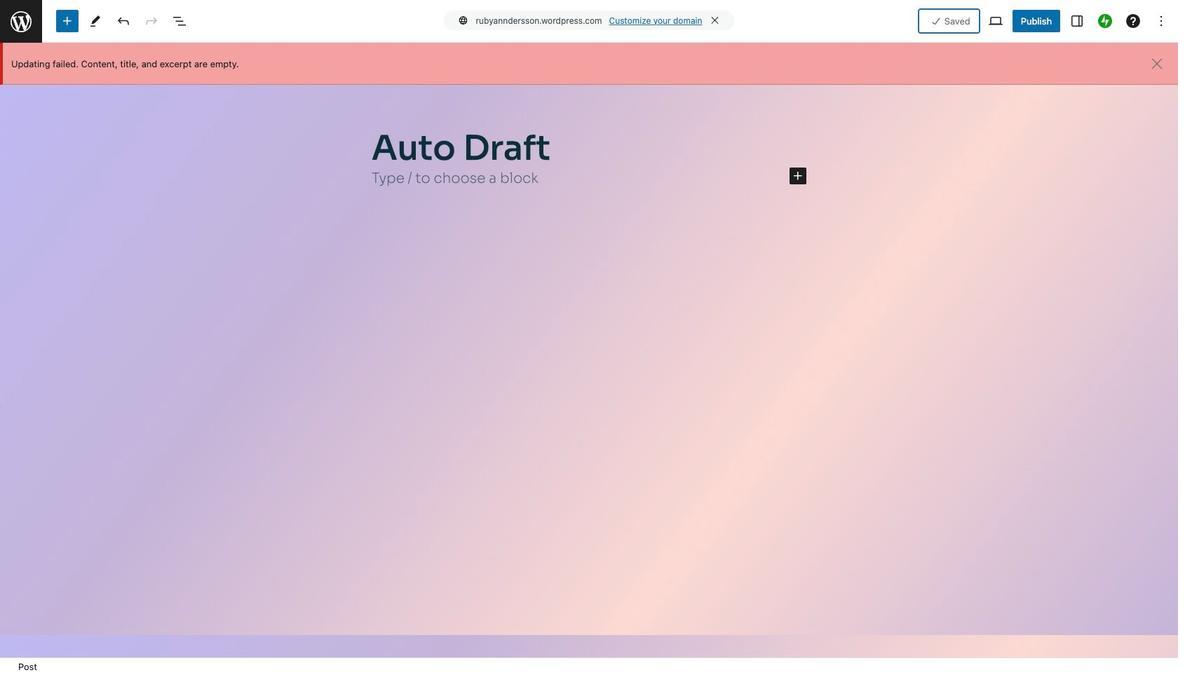 Task type: describe. For each thing, give the bounding box(es) containing it.
toggle block inserter image
[[59, 13, 76, 29]]

saved image
[[928, 13, 945, 29]]

document overview image
[[171, 13, 188, 29]]

redo image
[[143, 13, 160, 29]]

undo image
[[115, 13, 132, 29]]



Task type: locate. For each thing, give the bounding box(es) containing it.
close image
[[1150, 55, 1166, 72]]

view image
[[988, 13, 1005, 29]]

help image
[[1126, 13, 1142, 29]]

editor content region
[[0, 43, 1179, 658]]

settings image
[[1070, 13, 1086, 29]]

tools image
[[87, 13, 104, 29]]

options image
[[1154, 13, 1171, 29]]

jetpack image
[[1099, 14, 1113, 28]]



